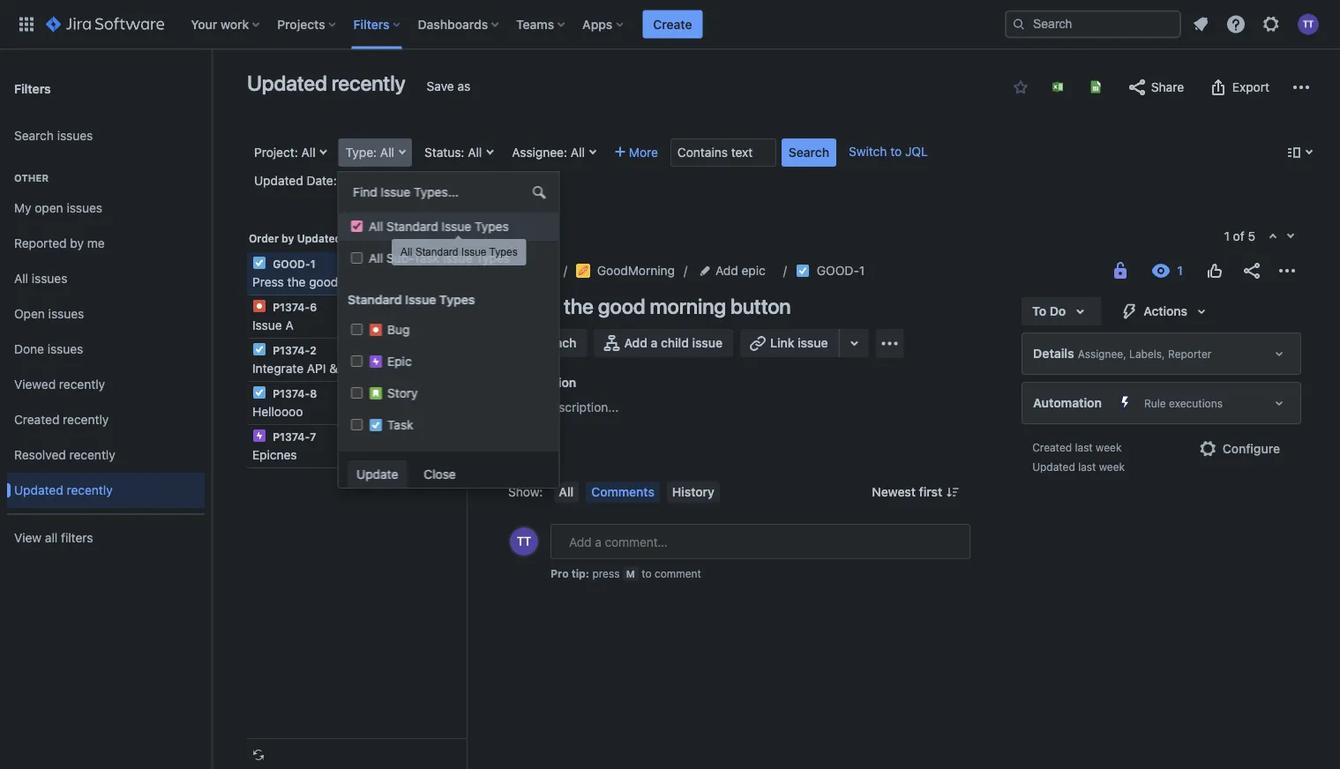 Task type: locate. For each thing, give the bounding box(es) containing it.
p1374- up a
[[273, 301, 310, 313]]

0 horizontal spatial 1
[[310, 258, 316, 270]]

Search issues using keywords text field
[[671, 139, 776, 167]]

task down story
[[387, 418, 413, 432]]

1 vertical spatial the
[[564, 294, 594, 319]]

recently down "viewed recently" "link" on the left of page
[[63, 413, 109, 427]]

date:
[[307, 173, 337, 188]]

0 vertical spatial last
[[1075, 441, 1093, 454]]

good- inside good-1 link
[[817, 263, 859, 278]]

issue inside tooltip
[[461, 246, 487, 258]]

view all filters
[[14, 531, 93, 545]]

add left epic
[[716, 263, 738, 278]]

all button
[[554, 482, 579, 503]]

add
[[716, 263, 738, 278], [624, 336, 648, 350], [508, 400, 531, 415]]

all left sub-
[[368, 251, 383, 266]]

a
[[285, 318, 294, 333]]

task image left good-1 link
[[796, 264, 810, 278]]

projects right work
[[277, 17, 325, 31]]

good down the goodmorning link
[[598, 294, 645, 319]]

sdk
[[341, 361, 366, 376]]

projects
[[277, 17, 325, 31], [508, 263, 555, 278]]

updated inside created last week updated last week
[[1033, 461, 1075, 473]]

goodmorning link
[[576, 260, 675, 281]]

projects inside dropdown button
[[277, 17, 325, 31]]

comments button
[[586, 482, 660, 503]]

created for created recently
[[14, 413, 59, 427]]

all inside button
[[559, 485, 574, 499]]

2 vertical spatial add
[[508, 400, 531, 415]]

updated recently down resolved recently
[[14, 483, 113, 498]]

morning up the child
[[650, 294, 726, 319]]

0 vertical spatial a
[[651, 336, 658, 350]]

1 horizontal spatial filters
[[354, 17, 390, 31]]

recently up created recently
[[59, 377, 105, 392]]

week
[[1096, 441, 1122, 454], [1099, 461, 1125, 473]]

6
[[310, 301, 317, 313]]

0 vertical spatial filters
[[354, 17, 390, 31]]

updated inside other group
[[14, 483, 63, 498]]

1 horizontal spatial morning
[[650, 294, 726, 319]]

issue
[[441, 219, 471, 234], [461, 246, 487, 258], [442, 251, 472, 266], [405, 293, 436, 307], [252, 318, 282, 333]]

by for reported
[[70, 236, 84, 251]]

rule
[[1144, 397, 1166, 409]]

sidebar navigation image
[[192, 71, 231, 106]]

tip:
[[572, 567, 589, 580]]

1 vertical spatial task
[[387, 418, 413, 432]]

updated recently inside other group
[[14, 483, 113, 498]]

switch
[[849, 144, 887, 159]]

2 horizontal spatial add
[[716, 263, 738, 278]]

settings image
[[1261, 14, 1282, 35]]

do
[[1050, 304, 1066, 319]]

menu bar
[[550, 482, 723, 503]]

updated date:
[[254, 173, 337, 188]]

1 down order by updated link
[[310, 258, 316, 270]]

press the good morning button down goodmorning
[[508, 294, 791, 319]]

1 vertical spatial projects
[[508, 263, 555, 278]]

0 vertical spatial to
[[891, 144, 902, 159]]

1 vertical spatial all standard issue types
[[401, 246, 518, 258]]

all
[[301, 145, 316, 160], [380, 145, 394, 160], [468, 145, 482, 160], [571, 145, 585, 160], [368, 219, 383, 234], [401, 246, 412, 258], [368, 251, 383, 266], [14, 271, 28, 286], [559, 485, 574, 499]]

types down 'all sub-task issue types'
[[439, 293, 475, 307]]

standard up sub-
[[386, 219, 438, 234]]

of
[[1233, 229, 1245, 244]]

2 issue from the left
[[798, 336, 828, 350]]

0 horizontal spatial issue
[[692, 336, 723, 350]]

p1374-8
[[270, 387, 317, 400]]

1 horizontal spatial to
[[891, 144, 902, 159]]

a inside button
[[651, 336, 658, 350]]

switch to jql link
[[849, 144, 928, 159]]

attach button
[[508, 329, 587, 357]]

search button
[[782, 139, 837, 167]]

1 issue from the left
[[692, 336, 723, 350]]

task image
[[252, 256, 266, 270], [796, 264, 810, 278], [252, 342, 266, 356]]

menu bar containing all
[[550, 482, 723, 503]]

add down the description
[[508, 400, 531, 415]]

task up standard issue types
[[413, 251, 439, 266]]

standard right sub-
[[415, 246, 458, 258]]

types
[[474, 219, 508, 234], [489, 246, 518, 258], [475, 251, 510, 266], [439, 293, 475, 307]]

by for order
[[282, 233, 294, 245]]

1 horizontal spatial search
[[789, 145, 830, 160]]

description
[[508, 375, 576, 390]]

work
[[221, 17, 249, 31]]

1 vertical spatial search
[[789, 145, 830, 160]]

good- left copy link to issue icon
[[817, 263, 859, 278]]

filters up the search issues
[[14, 81, 51, 96]]

open in google sheets image
[[1089, 80, 1103, 94]]

updated down resolved at the bottom
[[14, 483, 63, 498]]

Search field
[[1005, 10, 1182, 38]]

the down goodmorning icon
[[564, 294, 594, 319]]

the
[[287, 275, 306, 289], [564, 294, 594, 319]]

1 vertical spatial filters
[[14, 81, 51, 96]]

0 vertical spatial search
[[14, 128, 54, 143]]

good-1
[[270, 258, 316, 270], [817, 263, 865, 278]]

next issue 'p1374-6' ( type 'j' ) image
[[1284, 229, 1298, 244]]

updated recently
[[247, 71, 406, 95], [14, 483, 113, 498]]

a left the child
[[651, 336, 658, 350]]

filters inside dropdown button
[[354, 17, 390, 31]]

issue down find issue types... field at the left of the page
[[461, 246, 487, 258]]

1
[[1224, 229, 1230, 244], [310, 258, 316, 270], [859, 263, 865, 278]]

projects for projects link
[[508, 263, 555, 278]]

a down the description
[[534, 400, 541, 415]]

0 horizontal spatial updated recently
[[14, 483, 113, 498]]

press down projects link
[[508, 294, 559, 319]]

updated recently down the projects dropdown button
[[247, 71, 406, 95]]

projects for the projects dropdown button
[[277, 17, 325, 31]]

all standard issue types inside tooltip
[[401, 246, 518, 258]]

by right order
[[282, 233, 294, 245]]

press the good morning button up 6
[[252, 275, 429, 289]]

add left the child
[[624, 336, 648, 350]]

good up 6
[[309, 275, 338, 289]]

4 p1374- from the top
[[273, 431, 310, 443]]

save as
[[427, 79, 471, 94]]

epic
[[742, 263, 766, 278]]

p1374- up integrate at the top left
[[273, 344, 310, 356]]

appswitcher icon image
[[16, 14, 37, 35]]

1 vertical spatial press
[[508, 294, 559, 319]]

newest first button
[[862, 482, 971, 503]]

1 horizontal spatial button
[[731, 294, 791, 319]]

to do button
[[1022, 297, 1102, 326]]

all right assignee:
[[571, 145, 585, 160]]

my open issues
[[14, 201, 102, 215]]

created down viewed
[[14, 413, 59, 427]]

0 horizontal spatial by
[[70, 236, 84, 251]]

1 vertical spatial press the good morning button
[[508, 294, 791, 319]]

issue a
[[252, 318, 294, 333]]

banner containing your work
[[0, 0, 1340, 49]]

1 horizontal spatial press
[[508, 294, 559, 319]]

link issue button
[[740, 329, 841, 357]]

1 vertical spatial updated recently
[[14, 483, 113, 498]]

to
[[1033, 304, 1047, 319]]

all up updated date:
[[301, 145, 316, 160]]

notifications image
[[1190, 14, 1212, 35]]

all standard issue types tooltip
[[388, 236, 530, 269]]

recently down created recently link at left
[[69, 448, 115, 462]]

1 vertical spatial to
[[642, 567, 652, 580]]

0 horizontal spatial good
[[309, 275, 338, 289]]

recently for updated recently link
[[67, 483, 113, 498]]

add for add a child issue
[[624, 336, 648, 350]]

0 vertical spatial week
[[1096, 441, 1122, 454]]

issues up my open issues
[[57, 128, 93, 143]]

good-
[[273, 258, 310, 270], [817, 263, 859, 278]]

None checkbox
[[351, 221, 362, 232], [351, 324, 362, 335], [351, 221, 362, 232], [351, 324, 362, 335]]

0 horizontal spatial a
[[534, 400, 541, 415]]

description...
[[544, 400, 619, 415]]

issues up the viewed recently
[[47, 342, 83, 357]]

filters right the projects dropdown button
[[354, 17, 390, 31]]

type:
[[346, 145, 377, 160]]

0 vertical spatial the
[[287, 275, 306, 289]]

pro
[[551, 567, 569, 580]]

to left jql
[[891, 144, 902, 159]]

1 horizontal spatial press the good morning button
[[508, 294, 791, 319]]

created inside other group
[[14, 413, 59, 427]]

0 horizontal spatial the
[[287, 275, 306, 289]]

search up other
[[14, 128, 54, 143]]

p1374- for issue a
[[273, 301, 310, 313]]

1 vertical spatial standard
[[415, 246, 458, 258]]

1 vertical spatial add
[[624, 336, 648, 350]]

1 vertical spatial last
[[1078, 461, 1096, 473]]

save
[[427, 79, 454, 94]]

issues for open issues
[[48, 307, 84, 321]]

1 horizontal spatial good-
[[817, 263, 859, 278]]

the up p1374-6 at left
[[287, 275, 306, 289]]

created for created last week updated last week
[[1033, 441, 1072, 454]]

updated inside 'dropdown button'
[[254, 173, 303, 188]]

types down find issue types... field at the left of the page
[[475, 251, 510, 266]]

newest first
[[872, 485, 943, 499]]

all up open
[[14, 271, 28, 286]]

status: all
[[424, 145, 482, 160]]

0 vertical spatial press
[[252, 275, 284, 289]]

to right the m at the left
[[642, 567, 652, 580]]

all standard issue types down find issue types... field at the left of the page
[[401, 246, 518, 258]]

search left switch at right
[[789, 145, 830, 160]]

0 vertical spatial task
[[413, 251, 439, 266]]

small image
[[343, 233, 358, 248]]

task image
[[252, 386, 266, 400]]

details element
[[1022, 333, 1302, 375]]

0 vertical spatial created
[[14, 413, 59, 427]]

button up standard issue types
[[392, 275, 429, 289]]

search inside button
[[789, 145, 830, 160]]

integrate
[[252, 361, 304, 376]]

a
[[651, 336, 658, 350], [534, 400, 541, 415]]

issue right sub-
[[442, 251, 472, 266]]

created recently link
[[7, 402, 205, 438]]

search for search
[[789, 145, 830, 160]]

order by updated link
[[247, 228, 359, 249]]

helloooo
[[252, 405, 303, 419]]

configure link
[[1187, 435, 1291, 463]]

0 vertical spatial standard
[[386, 219, 438, 234]]

0 horizontal spatial add
[[508, 400, 531, 415]]

None submit
[[347, 461, 407, 489]]

type: all
[[346, 145, 394, 160]]

None checkbox
[[351, 252, 362, 264], [351, 356, 362, 367], [351, 387, 362, 399], [351, 419, 362, 431], [351, 252, 362, 264], [351, 356, 362, 367], [351, 387, 362, 399], [351, 419, 362, 431]]

recently inside "link"
[[59, 377, 105, 392]]

1 vertical spatial created
[[1033, 441, 1072, 454]]

banner
[[0, 0, 1340, 49]]

0 vertical spatial morning
[[342, 275, 389, 289]]

recently down resolved recently link
[[67, 483, 113, 498]]

3 p1374- from the top
[[273, 387, 310, 400]]

issues up open issues
[[32, 271, 67, 286]]

created down automation
[[1033, 441, 1072, 454]]

1 horizontal spatial a
[[651, 336, 658, 350]]

0 vertical spatial press the good morning button
[[252, 275, 429, 289]]

by left the me
[[70, 236, 84, 251]]

done
[[14, 342, 44, 357]]

1 vertical spatial morning
[[650, 294, 726, 319]]

0 vertical spatial button
[[392, 275, 429, 289]]

filters button
[[348, 10, 407, 38]]

export
[[1233, 80, 1270, 94]]

1 p1374- from the top
[[273, 301, 310, 313]]

created
[[14, 413, 59, 427], [1033, 441, 1072, 454]]

issue right link on the top of the page
[[798, 336, 828, 350]]

add inside button
[[624, 336, 648, 350]]

order
[[249, 233, 279, 245]]

1 up link web pages and more icon in the right of the page
[[859, 263, 865, 278]]

press up bug "icon"
[[252, 275, 284, 289]]

created inside created last week updated last week
[[1033, 441, 1072, 454]]

all issues link
[[7, 261, 205, 296]]

goodmorning image
[[576, 264, 590, 278]]

updated down the project:
[[254, 173, 303, 188]]

1 horizontal spatial add
[[624, 336, 648, 350]]

teams
[[516, 17, 554, 31]]

projects left goodmorning icon
[[508, 263, 555, 278]]

1 vertical spatial a
[[534, 400, 541, 415]]

by inside other group
[[70, 236, 84, 251]]

your
[[191, 17, 217, 31]]

search for search issues
[[14, 128, 54, 143]]

view
[[14, 531, 42, 545]]

bug image
[[252, 299, 266, 313]]

help image
[[1226, 14, 1247, 35]]

all up standard issue types
[[401, 246, 412, 258]]

1 left of at the right top
[[1224, 229, 1230, 244]]

standard up bug
[[347, 293, 401, 307]]

1 vertical spatial good
[[598, 294, 645, 319]]

0 horizontal spatial search
[[14, 128, 54, 143]]

projects link
[[508, 260, 555, 281]]

types up all standard issue types tooltip
[[474, 219, 508, 234]]

updated down automation
[[1033, 461, 1075, 473]]

resolved recently link
[[7, 438, 205, 473]]

0 horizontal spatial created
[[14, 413, 59, 427]]

1 horizontal spatial issue
[[798, 336, 828, 350]]

add inside add epic popup button
[[716, 263, 738, 278]]

task image down order
[[252, 256, 266, 270]]

1 horizontal spatial the
[[564, 294, 594, 319]]

1 horizontal spatial by
[[282, 233, 294, 245]]

all standard issue types up 'all sub-task issue types'
[[368, 219, 508, 234]]

good
[[309, 275, 338, 289], [598, 294, 645, 319]]

all right "type:"
[[380, 145, 394, 160]]

reported by me link
[[7, 226, 205, 261]]

issue right the child
[[692, 336, 723, 350]]

p1374- up helloooo
[[273, 387, 310, 400]]

standard
[[386, 219, 438, 234], [415, 246, 458, 258], [347, 293, 401, 307]]

updated recently link
[[7, 473, 205, 508]]

2 p1374- from the top
[[273, 344, 310, 356]]

2 horizontal spatial 1
[[1224, 229, 1230, 244]]

search issues link
[[7, 118, 205, 154]]

1 horizontal spatial updated recently
[[247, 71, 406, 95]]

story
[[387, 386, 417, 401]]

0 vertical spatial add
[[716, 263, 738, 278]]

types inside all standard issue types tooltip
[[489, 246, 518, 258]]

good-1 down order by updated
[[270, 258, 316, 270]]

good-1 up link web pages and more icon in the right of the page
[[817, 263, 865, 278]]

1 horizontal spatial created
[[1033, 441, 1072, 454]]

more
[[629, 145, 658, 160]]

1 horizontal spatial projects
[[508, 263, 555, 278]]

0 horizontal spatial projects
[[277, 17, 325, 31]]

jira software image
[[46, 14, 164, 35], [46, 14, 164, 35]]

p1374- up epicnes
[[273, 431, 310, 443]]

add epic button
[[696, 260, 771, 281]]

all right show:
[[559, 485, 574, 499]]

other group
[[7, 154, 205, 514]]

updated
[[247, 71, 327, 95], [254, 173, 303, 188], [297, 233, 342, 245], [1033, 461, 1075, 473], [14, 483, 63, 498]]

add for add epic
[[716, 263, 738, 278]]

task image up integrate at the top left
[[252, 342, 266, 356]]

types up projects link
[[489, 246, 518, 258]]

button down epic
[[731, 294, 791, 319]]

vote options: no one has voted for this issue yet. image
[[1204, 260, 1226, 281]]

0 vertical spatial projects
[[277, 17, 325, 31]]

issue up bug
[[405, 293, 436, 307]]

issues right open
[[48, 307, 84, 321]]

good- down order by updated
[[273, 258, 310, 270]]

morning down sub-
[[342, 275, 389, 289]]

dashboards
[[418, 17, 488, 31]]

issues
[[57, 128, 93, 143], [67, 201, 102, 215], [32, 271, 67, 286], [48, 307, 84, 321], [47, 342, 83, 357]]



Task type: describe. For each thing, give the bounding box(es) containing it.
search image
[[1012, 17, 1026, 31]]

actions
[[1144, 304, 1188, 319]]

close
[[423, 467, 456, 482]]

history
[[672, 485, 715, 499]]

p1374- for helloooo
[[273, 387, 310, 400]]

all inside other group
[[14, 271, 28, 286]]

0 horizontal spatial to
[[642, 567, 652, 580]]

m
[[626, 568, 635, 580]]

close link
[[415, 461, 464, 490]]

your work button
[[186, 10, 267, 38]]

sub-
[[386, 251, 413, 266]]

automation
[[1033, 396, 1102, 410]]

share image
[[1242, 260, 1263, 281]]

open
[[35, 201, 63, 215]]

2 vertical spatial standard
[[347, 293, 401, 307]]

recently down the filters dropdown button
[[332, 71, 406, 95]]

standard issue types element
[[338, 316, 559, 441]]

more button
[[608, 139, 665, 167]]

copy link to issue image
[[861, 263, 876, 277]]

first
[[919, 485, 943, 499]]

all inside tooltip
[[401, 246, 412, 258]]

view all filters link
[[7, 521, 205, 556]]

status:
[[424, 145, 465, 160]]

a for description...
[[534, 400, 541, 415]]

attach
[[538, 336, 577, 350]]

0 vertical spatial good
[[309, 275, 338, 289]]

as
[[458, 79, 471, 94]]

task inside standard issue types element
[[387, 418, 413, 432]]

0 horizontal spatial morning
[[342, 275, 389, 289]]

executions
[[1169, 397, 1223, 409]]

p1374-2
[[270, 344, 317, 356]]

labels,
[[1130, 348, 1165, 360]]

0 horizontal spatial button
[[392, 275, 429, 289]]

switch to jql
[[849, 144, 928, 159]]

1 of 5
[[1224, 229, 1256, 244]]

your work
[[191, 17, 249, 31]]

issue up all standard issue types tooltip
[[441, 219, 471, 234]]

viewed recently
[[14, 377, 105, 392]]

updated down the projects dropdown button
[[247, 71, 327, 95]]

remove criteria image
[[445, 173, 459, 188]]

create
[[653, 17, 692, 31]]

not available - this is the first issue image
[[1266, 230, 1280, 244]]

recently for "viewed recently" "link" on the left of page
[[59, 377, 105, 392]]

all right status:
[[468, 145, 482, 160]]

0 horizontal spatial good-
[[273, 258, 310, 270]]

add for add a description...
[[508, 400, 531, 415]]

order by updated
[[249, 233, 342, 245]]

actions image
[[1277, 260, 1298, 281]]

0 vertical spatial all standard issue types
[[368, 219, 508, 234]]

1 vertical spatial week
[[1099, 461, 1125, 473]]

resolved recently
[[14, 448, 115, 462]]

updated date: button
[[247, 167, 466, 195]]

assignee,
[[1078, 348, 1127, 360]]

recently for created recently link at left
[[63, 413, 109, 427]]

jql
[[905, 144, 928, 159]]

good-1 link
[[817, 260, 865, 281]]

reported
[[14, 236, 67, 251]]

integrate api & sdk
[[252, 361, 366, 376]]

0 horizontal spatial press
[[252, 275, 284, 289]]

standard inside tooltip
[[415, 246, 458, 258]]

configure
[[1223, 442, 1280, 456]]

p1374-6
[[270, 301, 317, 313]]

task image for press the good morning button
[[252, 256, 266, 270]]

profile image of terry turtle image
[[510, 528, 538, 556]]

actions button
[[1109, 297, 1223, 326]]

p1374- for integrate api & sdk
[[273, 344, 310, 356]]

a for child
[[651, 336, 658, 350]]

default image
[[532, 185, 546, 199]]

show:
[[508, 485, 543, 499]]

my
[[14, 201, 31, 215]]

task image for integrate api & sdk
[[252, 342, 266, 356]]

updated left small icon
[[297, 233, 342, 245]]

viewed
[[14, 377, 56, 392]]

issue down bug "icon"
[[252, 318, 282, 333]]

rule executions
[[1144, 397, 1223, 409]]

Add a comment… field
[[551, 524, 971, 559]]

5
[[1248, 229, 1256, 244]]

epicnes
[[252, 448, 297, 462]]

project:
[[254, 145, 298, 160]]

epic image
[[252, 429, 266, 443]]

my open issues link
[[7, 191, 205, 226]]

me
[[87, 236, 105, 251]]

p1374-7
[[270, 431, 316, 443]]

share link
[[1118, 73, 1193, 101]]

press
[[592, 567, 620, 580]]

create button
[[643, 10, 703, 38]]

p1374- for epicnes
[[273, 431, 310, 443]]

primary element
[[11, 0, 1005, 49]]

to do
[[1033, 304, 1066, 319]]

automation element
[[1022, 382, 1302, 424]]

projects button
[[272, 10, 343, 38]]

0 horizontal spatial press the good morning button
[[252, 275, 429, 289]]

all sub-task issue types
[[368, 251, 510, 266]]

0 horizontal spatial filters
[[14, 81, 51, 96]]

bug
[[387, 323, 409, 337]]

issues for done issues
[[47, 342, 83, 357]]

1 horizontal spatial good
[[598, 294, 645, 319]]

reported by me
[[14, 236, 105, 251]]

issues for search issues
[[57, 128, 93, 143]]

other
[[14, 173, 49, 184]]

assignee:
[[512, 145, 567, 160]]

done issues link
[[7, 332, 205, 367]]

Find Issue Types... field
[[347, 180, 550, 205]]

all right small icon
[[368, 219, 383, 234]]

apps button
[[577, 10, 630, 38]]

issues right 'open'
[[67, 201, 102, 215]]

0 horizontal spatial good-1
[[270, 258, 316, 270]]

share
[[1151, 80, 1184, 94]]

add a child issue
[[624, 336, 723, 350]]

your profile and settings image
[[1298, 14, 1319, 35]]

standard issue types
[[347, 293, 475, 307]]

1 horizontal spatial 1
[[859, 263, 865, 278]]

8
[[310, 387, 317, 400]]

recently for resolved recently link
[[69, 448, 115, 462]]

link web pages and more image
[[844, 333, 865, 354]]

0 vertical spatial updated recently
[[247, 71, 406, 95]]

add a description...
[[508, 400, 619, 415]]

small image
[[1014, 80, 1028, 94]]

add a child issue button
[[594, 329, 733, 357]]

api
[[307, 361, 326, 376]]

1 vertical spatial button
[[731, 294, 791, 319]]

link issue
[[770, 336, 828, 350]]

pro tip: press m to comment
[[551, 567, 701, 580]]

all
[[45, 531, 58, 545]]

add app image
[[879, 333, 901, 354]]

issues for all issues
[[32, 271, 67, 286]]

done issues
[[14, 342, 83, 357]]

child
[[661, 336, 689, 350]]

open in microsoft excel image
[[1051, 80, 1065, 94]]

created recently
[[14, 413, 109, 427]]

epic
[[387, 354, 411, 369]]

search issues
[[14, 128, 93, 143]]

newest first image
[[946, 485, 960, 499]]

1 horizontal spatial good-1
[[817, 263, 865, 278]]

export button
[[1199, 73, 1279, 101]]



Task type: vqa. For each thing, say whether or not it's contained in the screenshot.
default image
yes



